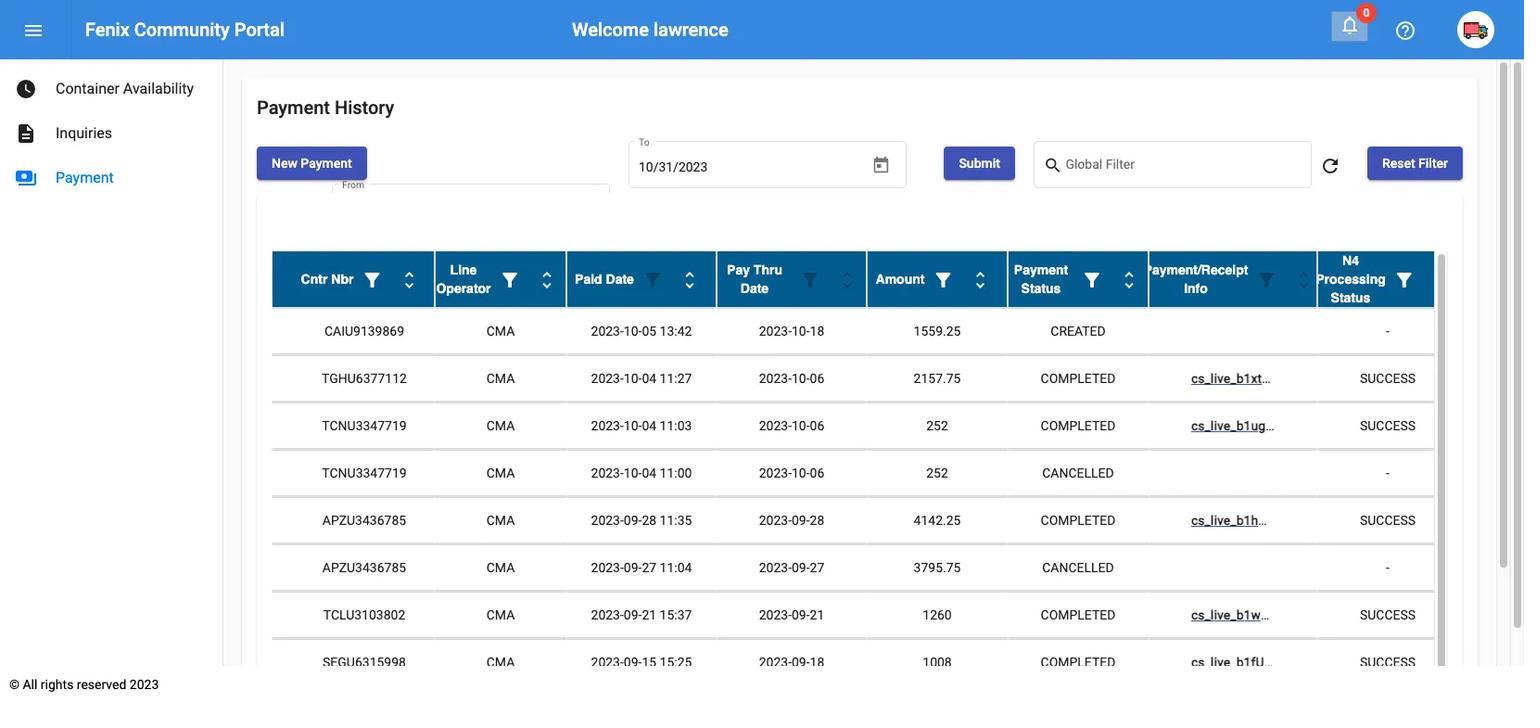 Task type: describe. For each thing, give the bounding box(es) containing it.
paid for paid date
[[258, 202, 284, 217]]

2023
[[130, 677, 159, 692]]

refresh button
[[1312, 147, 1349, 184]]

6 unfold_more from the left
[[1119, 269, 1141, 292]]

cntr
[[301, 272, 328, 287]]

4 column header from the left
[[717, 251, 867, 307]]

15:37
[[660, 608, 692, 622]]

2023-10-04 11:27
[[591, 371, 692, 386]]

28 for 2023-09-28
[[810, 513, 825, 528]]

2023-10-04 11:03
[[591, 418, 692, 433]]

cs_live_b1hhjnatlesnwaf0hdobkht5cedtgp3o8zd9ra link
[[1192, 513, 1525, 528]]

filter
[[1419, 156, 1449, 171]]

success for cs_live_b1hhjnatlesnwaf0hdobkht5cedtgp3o8zd9ra
[[1361, 513, 1416, 528]]

cs_live_b1fuvlqkgeej7fbylsboigwzkkx4q5llxxg4md3r6
[[1192, 655, 1525, 670]]

4 filter_alt button from the left
[[792, 261, 829, 298]]

date for paid date filter_alt
[[606, 272, 634, 287]]

5 row from the top
[[272, 450, 1459, 497]]

row containing filter_alt
[[272, 251, 1461, 308]]

cma for 2023-09-15 15:25
[[487, 655, 515, 670]]

3 filter_alt from the left
[[642, 269, 664, 292]]

04 for 11:03
[[642, 418, 657, 433]]

09- for 2023-09-18
[[792, 655, 810, 670]]

portal
[[234, 19, 285, 41]]

success for cs_live_b1w3osxhzsbg97fy0gmcjza73r2ybu9ghsobx4
[[1361, 608, 1416, 622]]

2023-10-18
[[759, 324, 825, 339]]

line operator filter_alt
[[436, 263, 521, 296]]

252 for cancelled
[[927, 466, 949, 480]]

submit button
[[945, 147, 1016, 180]]

filter_alt inside payment/receipt info filter_alt
[[1256, 269, 1278, 292]]

11:03
[[660, 418, 692, 433]]

- cell for 3795.75
[[1318, 544, 1459, 591]]

2023-09-27 11:04
[[591, 560, 692, 575]]

cs_live_b1ugcrsnvtccmyrvx5oktihzveetrp2m3nyoj9e link
[[1192, 418, 1525, 433]]

watch_later
[[15, 78, 37, 100]]

no color image left info
[[1119, 269, 1141, 292]]

search
[[1044, 155, 1063, 175]]

payment inside button
[[301, 156, 352, 171]]

27 for 2023-09-27
[[810, 560, 825, 575]]

18 for 10-
[[810, 324, 825, 339]]

2 column header from the left
[[435, 251, 567, 307]]

amount
[[876, 272, 925, 287]]

1 column header from the left
[[272, 251, 435, 307]]

date for paid date
[[287, 202, 314, 217]]

filter_alt button for info
[[1249, 261, 1286, 298]]

reset
[[1383, 156, 1416, 171]]

fenix
[[85, 19, 130, 41]]

refresh
[[1320, 155, 1342, 177]]

navigation containing watch_later
[[0, 59, 223, 200]]

4 row from the top
[[272, 403, 1525, 450]]

cs_live_b1xtth8vwnbylfxo5z9y2c1hl90ht0av6kzdxisdm link
[[1192, 371, 1525, 386]]

2023-10-06 for 2023-10-04 11:27
[[759, 371, 825, 386]]

cma for 2023-09-28 11:35
[[487, 513, 515, 528]]

no color image inside menu button
[[22, 20, 45, 42]]

15
[[642, 655, 657, 670]]

no color image containing watch_later
[[15, 78, 37, 100]]

new payment button
[[257, 147, 367, 180]]

2023-09-18
[[759, 655, 825, 670]]

tcnu3347719 for 2023-10-04 11:03
[[322, 418, 407, 433]]

09- for 2023-09-21
[[792, 608, 810, 622]]

no color image left processing
[[1293, 269, 1316, 292]]

reset filter button
[[1368, 147, 1464, 180]]

no color image right payment status
[[1081, 269, 1104, 292]]

filter_alt button for filter_alt
[[925, 261, 962, 298]]

21 for 2023-09-21 15:37
[[642, 608, 657, 622]]

no color image left amount
[[837, 269, 859, 292]]

completed for cs_live_b1w3osxhzsbg97fy0gmcjza73r2ybu9ghsobx4
[[1041, 608, 1116, 622]]

© all rights reserved 2023
[[9, 677, 159, 692]]

caiu9139869
[[325, 324, 404, 339]]

no color image containing search
[[1044, 154, 1066, 177]]

created
[[1051, 324, 1106, 339]]

2023-09-21 15:37
[[591, 608, 692, 622]]

payment for payment
[[56, 169, 114, 186]]

cell for 1559.25
[[1149, 308, 1318, 354]]

2023-10-04 11:00
[[591, 466, 692, 480]]

all
[[23, 677, 37, 692]]

cma for 2023-09-21 15:37
[[487, 608, 515, 622]]

09- for 2023-09-21 15:37
[[624, 608, 642, 622]]

help_outline button
[[1387, 11, 1425, 48]]

filter_alt button for processing
[[1386, 261, 1423, 298]]

no color image for 'help_outline' popup button
[[1395, 20, 1417, 42]]

1008
[[923, 655, 952, 670]]

n4 processing status filter_alt
[[1316, 253, 1416, 305]]

unfold_more button for filter_alt
[[962, 261, 999, 298]]

tclu3103802
[[323, 608, 406, 622]]

cs_live_b1ugcrsnvtccmyrvx5oktihzveetrp2m3nyoj9e
[[1192, 418, 1525, 433]]

unfold_more for date
[[679, 269, 701, 292]]

container
[[56, 80, 120, 97]]

unfold_more button for info
[[1286, 261, 1323, 298]]

2023-09-27
[[759, 560, 825, 575]]

09- for 2023-09-28
[[792, 513, 810, 528]]

unfold_more for info
[[1293, 269, 1316, 292]]

new
[[272, 156, 298, 171]]

description
[[15, 122, 37, 145]]

3795.75
[[914, 560, 961, 575]]

©
[[9, 677, 19, 692]]

nbr
[[331, 272, 354, 287]]

09- for 2023-09-27 11:04
[[624, 560, 642, 575]]

6 row from the top
[[272, 497, 1525, 544]]

unfold_more button for operator
[[529, 261, 566, 298]]

4 filter_alt from the left
[[799, 269, 822, 292]]

18 for 09-
[[810, 655, 825, 670]]

cs_live_b1w3osxhzsbg97fy0gmcjza73r2ybu9ghsobx4
[[1192, 608, 1525, 622]]

container availability
[[56, 80, 194, 97]]

1260
[[923, 608, 952, 622]]

09- for 2023-09-15 15:25
[[624, 655, 642, 670]]

unfold_more button for nbr
[[391, 261, 428, 298]]

no color image right n4 processing status filter_alt
[[1431, 269, 1453, 292]]

line
[[450, 263, 477, 277]]

menu
[[22, 20, 45, 42]]

no color image for 'filter_alt' popup button for operator
[[499, 269, 521, 292]]

2023-09-15 15:25
[[591, 655, 692, 670]]

no color image right thru
[[799, 269, 822, 292]]

6 filter_alt button from the left
[[1074, 261, 1111, 298]]

info
[[1185, 281, 1208, 296]]

processing
[[1316, 272, 1386, 287]]

4142.25
[[914, 513, 961, 528]]

row containing caiu9139869
[[272, 308, 1459, 355]]

completed for cs_live_b1hhjnatlesnwaf0hdobkht5cedtgp3o8zd9ra
[[1041, 513, 1116, 528]]

11:35
[[660, 513, 692, 528]]

segu6315998
[[323, 655, 406, 670]]

row containing segu6315998
[[272, 639, 1525, 686]]

4 unfold_more button from the left
[[829, 261, 866, 298]]

paid for paid date filter_alt
[[575, 272, 603, 287]]

cma for 2023-10-04 11:27
[[487, 371, 515, 386]]

cma for 2023-10-04 11:03
[[487, 418, 515, 433]]

new payment
[[272, 156, 352, 171]]

success for cs_live_b1xtth8vwnbylfxo5z9y2c1hl90ht0av6kzdxisdm
[[1361, 371, 1416, 386]]

unfold_more for operator
[[536, 269, 558, 292]]

inquiries
[[56, 124, 112, 142]]



Task type: vqa. For each thing, say whether or not it's contained in the screenshot.


Task type: locate. For each thing, give the bounding box(es) containing it.
8 unfold_more button from the left
[[1423, 261, 1461, 298]]

1 252 from the top
[[927, 418, 949, 433]]

0 vertical spatial 04
[[642, 371, 657, 386]]

1 cancelled from the top
[[1043, 466, 1115, 480]]

cs_live_b1xtth8vwnbylfxo5z9y2c1hl90ht0av6kzdxisdm
[[1192, 371, 1525, 386]]

0 vertical spatial 18
[[810, 324, 825, 339]]

no color image inside notifications_none popup button
[[1339, 14, 1362, 36]]

1 row from the top
[[272, 251, 1461, 308]]

filter_alt button for nbr
[[354, 261, 391, 298]]

no color image right amount
[[933, 269, 955, 292]]

6 unfold_more button from the left
[[1111, 261, 1148, 298]]

unfold_more left processing
[[1293, 269, 1316, 292]]

0 vertical spatial 252
[[927, 418, 949, 433]]

1 success from the top
[[1361, 371, 1416, 386]]

8 filter_alt from the left
[[1394, 269, 1416, 292]]

- cell for 1559.25
[[1318, 308, 1459, 354]]

filter_alt button right thru
[[792, 261, 829, 298]]

1 unfold_more button from the left
[[391, 261, 428, 298]]

1 horizontal spatial status
[[1331, 290, 1371, 305]]

- cell up cs_live_b1xtth8vwnbylfxo5z9y2c1hl90ht0av6kzdxisdm
[[1318, 308, 1459, 354]]

- up cs_live_b1xtth8vwnbylfxo5z9y2c1hl90ht0av6kzdxisdm
[[1387, 324, 1390, 339]]

2 cell from the top
[[1149, 450, 1318, 496]]

2 horizontal spatial date
[[741, 281, 769, 296]]

1 vertical spatial 2023-10-06
[[759, 418, 825, 433]]

252 up 4142.25
[[927, 466, 949, 480]]

21 for 2023-09-21
[[810, 608, 825, 622]]

3 cma from the top
[[487, 418, 515, 433]]

0 horizontal spatial paid
[[258, 202, 284, 217]]

21 left 15:37
[[642, 608, 657, 622]]

2 completed from the top
[[1041, 418, 1116, 433]]

notifications_none
[[1339, 14, 1362, 36]]

no color image containing help_outline
[[1395, 20, 1417, 42]]

11:04
[[660, 560, 692, 575]]

252 down 2157.75
[[927, 418, 949, 433]]

2 2023-10-06 from the top
[[759, 418, 825, 433]]

7 unfold_more button from the left
[[1286, 261, 1323, 298]]

payment inside column header
[[1014, 263, 1069, 277]]

8 column header from the left
[[1316, 251, 1461, 307]]

community
[[134, 19, 230, 41]]

welcome lawrence
[[572, 19, 729, 41]]

- for 3795.75
[[1387, 560, 1390, 575]]

1 completed from the top
[[1041, 371, 1116, 386]]

date up 2023-10-05 13:42
[[606, 272, 634, 287]]

27 left 11:04
[[642, 560, 657, 575]]

lawrence
[[654, 19, 729, 41]]

21 up 2023-09-18
[[810, 608, 825, 622]]

1 28 from the left
[[642, 513, 657, 528]]

2 vertical spatial -
[[1387, 560, 1390, 575]]

11:00
[[660, 466, 692, 480]]

no color image left payment status
[[970, 269, 992, 292]]

7 cma from the top
[[487, 608, 515, 622]]

fenix community portal
[[85, 19, 285, 41]]

no color image containing description
[[15, 122, 37, 145]]

cell for 252
[[1149, 450, 1318, 496]]

2 tcnu3347719 from the top
[[322, 466, 407, 480]]

04
[[642, 371, 657, 386], [642, 418, 657, 433], [642, 466, 657, 480]]

2 vertical spatial 06
[[810, 466, 825, 480]]

2 27 from the left
[[810, 560, 825, 575]]

1 vertical spatial - cell
[[1318, 450, 1459, 496]]

0 vertical spatial cell
[[1149, 308, 1318, 354]]

cs_live_b1hhjnatlesnwaf0hdobkht5cedtgp3o8zd9ra
[[1192, 513, 1525, 528]]

0 vertical spatial apzu3436785
[[323, 513, 406, 528]]

unfold_more left pay
[[679, 269, 701, 292]]

date down new payment button
[[287, 202, 314, 217]]

Global Filter field
[[1066, 160, 1303, 175]]

2 vertical spatial 04
[[642, 466, 657, 480]]

2023-09-28 11:35
[[591, 513, 692, 528]]

7 filter_alt from the left
[[1256, 269, 1278, 292]]

2 252 from the top
[[927, 466, 949, 480]]

1 06 from the top
[[810, 371, 825, 386]]

7 row from the top
[[272, 544, 1459, 592]]

history
[[335, 96, 394, 119]]

1 2023-10-06 from the top
[[759, 371, 825, 386]]

no color image down description
[[15, 167, 37, 189]]

cell for 3795.75
[[1149, 544, 1318, 591]]

2 - from the top
[[1387, 466, 1390, 480]]

09-
[[624, 513, 642, 528], [792, 513, 810, 528], [624, 560, 642, 575], [792, 560, 810, 575], [624, 608, 642, 622], [792, 608, 810, 622], [624, 655, 642, 670], [792, 655, 810, 670]]

1 18 from the top
[[810, 324, 825, 339]]

filter_alt button up caiu9139869
[[354, 261, 391, 298]]

09- up '2023-09-27'
[[792, 513, 810, 528]]

payment
[[257, 96, 330, 119], [301, 156, 352, 171], [56, 169, 114, 186], [1014, 263, 1069, 277]]

2 vertical spatial 2023-10-06
[[759, 466, 825, 480]]

09- left 11:04
[[624, 560, 642, 575]]

amount filter_alt
[[876, 269, 955, 292]]

09- left '11:35'
[[624, 513, 642, 528]]

unfold_more left operator in the left of the page
[[398, 269, 421, 292]]

date inside paid date filter_alt
[[606, 272, 634, 287]]

payment status
[[1014, 263, 1069, 296]]

0 horizontal spatial 27
[[642, 560, 657, 575]]

2023-
[[591, 324, 624, 339], [759, 324, 792, 339], [591, 371, 624, 386], [759, 371, 792, 386], [591, 418, 624, 433], [759, 418, 792, 433], [591, 466, 624, 480], [759, 466, 792, 480], [591, 513, 624, 528], [759, 513, 792, 528], [591, 560, 624, 575], [759, 560, 792, 575], [591, 608, 624, 622], [759, 608, 792, 622], [591, 655, 624, 670], [759, 655, 792, 670]]

0 horizontal spatial status
[[1022, 281, 1061, 296]]

1 vertical spatial cancelled
[[1043, 560, 1115, 575]]

5 unfold_more button from the left
[[962, 261, 999, 298]]

no color image
[[1339, 14, 1362, 36], [1395, 20, 1417, 42], [15, 78, 37, 100], [15, 122, 37, 145], [15, 167, 37, 189], [398, 269, 421, 292], [499, 269, 521, 292], [970, 269, 992, 292], [1256, 269, 1278, 292]]

0 vertical spatial cancelled
[[1043, 466, 1115, 480]]

unfold_more button left info
[[1111, 261, 1148, 298]]

3 completed from the top
[[1041, 513, 1116, 528]]

no color image inside refresh button
[[1320, 155, 1342, 177]]

2 filter_alt from the left
[[499, 269, 521, 292]]

3 04 from the top
[[642, 466, 657, 480]]

reserved
[[77, 677, 126, 692]]

unfold_more left amount
[[837, 269, 859, 292]]

filter_alt right processing
[[1394, 269, 1416, 292]]

2 06 from the top
[[810, 418, 825, 433]]

no color image right info
[[1256, 269, 1278, 292]]

6 column header from the left
[[1008, 251, 1149, 307]]

unfold_more for filter_alt
[[970, 269, 992, 292]]

payment/receipt info filter_alt
[[1144, 263, 1278, 296]]

06
[[810, 371, 825, 386], [810, 418, 825, 433], [810, 466, 825, 480]]

no color image right operator in the left of the page
[[499, 269, 521, 292]]

1 horizontal spatial 21
[[810, 608, 825, 622]]

availability
[[123, 80, 194, 97]]

28 up '2023-09-27'
[[810, 513, 825, 528]]

3 - from the top
[[1387, 560, 1390, 575]]

1 filter_alt button from the left
[[354, 261, 391, 298]]

filter_alt button for operator
[[492, 261, 529, 298]]

no color image
[[22, 20, 45, 42], [1044, 154, 1066, 177], [1320, 155, 1342, 177], [361, 269, 383, 292], [536, 269, 558, 292], [642, 269, 664, 292], [679, 269, 701, 292], [799, 269, 822, 292], [837, 269, 859, 292], [933, 269, 955, 292], [1081, 269, 1104, 292], [1119, 269, 1141, 292], [1293, 269, 1316, 292], [1394, 269, 1416, 292], [1431, 269, 1453, 292]]

unfold_more left payment status
[[970, 269, 992, 292]]

cma for 2023-10-05 13:42
[[487, 324, 515, 339]]

1 vertical spatial 18
[[810, 655, 825, 670]]

filter_alt button right n4
[[1386, 261, 1423, 298]]

date
[[287, 202, 314, 217], [606, 272, 634, 287], [741, 281, 769, 296]]

1 vertical spatial cell
[[1149, 450, 1318, 496]]

2 04 from the top
[[642, 418, 657, 433]]

cs_live_b1fuvlqkgeej7fbylsboigwzkkx4q5llxxg4md3r6 link
[[1192, 655, 1525, 670]]

tghu6377112
[[322, 371, 407, 386]]

success for cs_live_b1fuvlqkgeej7fbylsboigwzkkx4q5llxxg4md3r6
[[1361, 655, 1416, 670]]

no color image inside 'help_outline' popup button
[[1395, 20, 1417, 42]]

row down amount
[[272, 308, 1459, 355]]

0 vertical spatial paid
[[258, 202, 284, 217]]

filter_alt button up 1559.25
[[925, 261, 962, 298]]

09- for 2023-09-28 11:35
[[624, 513, 642, 528]]

1 horizontal spatial 28
[[810, 513, 825, 528]]

1 horizontal spatial date
[[606, 272, 634, 287]]

8 unfold_more from the left
[[1431, 269, 1453, 292]]

- cell up cs_live_b1hhjnatlesnwaf0hdobkht5cedtgp3o8zd9ra link
[[1318, 450, 1459, 496]]

no color image containing menu
[[22, 20, 45, 42]]

2 18 from the top
[[810, 655, 825, 670]]

paid down new
[[258, 202, 284, 217]]

3 06 from the top
[[810, 466, 825, 480]]

28
[[642, 513, 657, 528], [810, 513, 825, 528]]

filter_alt right amount
[[933, 269, 955, 292]]

04 left 11:03
[[642, 418, 657, 433]]

1 04 from the top
[[642, 371, 657, 386]]

payment for payment history
[[257, 96, 330, 119]]

filter_alt button up 05
[[634, 261, 671, 298]]

2 cma from the top
[[487, 371, 515, 386]]

4 completed from the top
[[1041, 608, 1116, 622]]

7 filter_alt button from the left
[[1249, 261, 1286, 298]]

no color image up 05
[[642, 269, 664, 292]]

completed for cs_live_b1xtth8vwnbylfxo5z9y2c1hl90ht0av6kzdxisdm
[[1041, 371, 1116, 386]]

4 unfold_more from the left
[[837, 269, 859, 292]]

no color image right notifications_none popup button
[[1395, 20, 1417, 42]]

menu button
[[15, 11, 52, 48]]

0 horizontal spatial date
[[287, 202, 314, 217]]

5 success from the top
[[1361, 655, 1416, 670]]

row up 4142.25
[[272, 450, 1459, 497]]

4 success from the top
[[1361, 608, 1416, 622]]

- cell down cs_live_b1hhjnatlesnwaf0hdobkht5cedtgp3o8zd9ra link
[[1318, 544, 1459, 591]]

06 for 2023-10-04 11:03
[[810, 418, 825, 433]]

06 for 2023-10-04 11:27
[[810, 371, 825, 386]]

grid containing filter_alt
[[272, 251, 1525, 703]]

04 for 11:00
[[642, 466, 657, 480]]

7 unfold_more from the left
[[1293, 269, 1316, 292]]

grid
[[272, 251, 1525, 703]]

notifications_none button
[[1332, 11, 1369, 42]]

1 vertical spatial 04
[[642, 418, 657, 433]]

cancelled for 252
[[1043, 466, 1115, 480]]

6 filter_alt from the left
[[1081, 269, 1104, 292]]

8 cma from the top
[[487, 655, 515, 670]]

date inside 'pay thru date'
[[741, 281, 769, 296]]

filter_alt inside line operator filter_alt
[[499, 269, 521, 292]]

completed for cs_live_b1ugcrsnvtccmyrvx5oktihzveetrp2m3nyoj9e
[[1041, 418, 1116, 433]]

unfold_more for nbr
[[398, 269, 421, 292]]

row down 2157.75
[[272, 403, 1525, 450]]

filter_alt right info
[[1256, 269, 1278, 292]]

no color image containing payments
[[15, 167, 37, 189]]

no color image left 'help_outline' popup button
[[1339, 14, 1362, 36]]

252 for completed
[[927, 418, 949, 433]]

no color image down watch_later
[[15, 122, 37, 145]]

1 filter_alt from the left
[[361, 269, 383, 292]]

2157.75
[[914, 371, 961, 386]]

filter_alt button right payment status
[[1074, 261, 1111, 298]]

05
[[642, 324, 657, 339]]

1 horizontal spatial 27
[[810, 560, 825, 575]]

7 column header from the left
[[1144, 251, 1323, 307]]

paid up 2023-10-05 13:42
[[575, 272, 603, 287]]

submit
[[959, 156, 1001, 171]]

apzu3436785 for 2023-09-27 11:04
[[323, 560, 406, 575]]

unfold_more button right line operator filter_alt
[[529, 261, 566, 298]]

thru
[[754, 263, 783, 277]]

paid date filter_alt
[[575, 269, 664, 292]]

11:27
[[660, 371, 692, 386]]

cma
[[487, 324, 515, 339], [487, 371, 515, 386], [487, 418, 515, 433], [487, 466, 515, 480], [487, 513, 515, 528], [487, 560, 515, 575], [487, 608, 515, 622], [487, 655, 515, 670]]

no color image containing notifications_none
[[1339, 14, 1362, 36]]

pay
[[727, 263, 750, 277]]

2 unfold_more button from the left
[[529, 261, 566, 298]]

cma for 2023-09-27 11:04
[[487, 560, 515, 575]]

1 horizontal spatial paid
[[575, 272, 603, 287]]

status up created
[[1022, 281, 1061, 296]]

3 - cell from the top
[[1318, 544, 1459, 591]]

3 success from the top
[[1361, 513, 1416, 528]]

unfold_more for processing
[[1431, 269, 1453, 292]]

filter_alt right payment status
[[1081, 269, 1104, 292]]

3 unfold_more from the left
[[679, 269, 701, 292]]

04 left 11:00
[[642, 466, 657, 480]]

1 21 from the left
[[642, 608, 657, 622]]

no color image containing refresh
[[1320, 155, 1342, 177]]

row
[[272, 251, 1461, 308], [272, 308, 1459, 355], [272, 355, 1525, 403], [272, 403, 1525, 450], [272, 450, 1459, 497], [272, 497, 1525, 544], [272, 544, 1459, 592], [272, 592, 1525, 639], [272, 639, 1525, 686]]

welcome
[[572, 19, 649, 41]]

2 vertical spatial cell
[[1149, 544, 1318, 591]]

no color image left pay
[[679, 269, 701, 292]]

09- up 2023-09-18
[[792, 608, 810, 622]]

payment right new
[[301, 156, 352, 171]]

0 vertical spatial 2023-10-06
[[759, 371, 825, 386]]

status down processing
[[1331, 290, 1371, 305]]

filter_alt inside n4 processing status filter_alt
[[1394, 269, 1416, 292]]

09- left the 15:25
[[624, 655, 642, 670]]

5 filter_alt button from the left
[[925, 261, 962, 298]]

3 unfold_more button from the left
[[671, 261, 708, 298]]

no color image for notifications_none popup button
[[1339, 14, 1362, 36]]

27
[[642, 560, 657, 575], [810, 560, 825, 575]]

navigation
[[0, 59, 223, 200]]

5 column header from the left
[[867, 251, 1008, 307]]

1 unfold_more from the left
[[398, 269, 421, 292]]

filter_alt button right info
[[1249, 261, 1286, 298]]

13:42
[[660, 324, 692, 339]]

filter_alt up 05
[[642, 269, 664, 292]]

filter_alt
[[361, 269, 383, 292], [499, 269, 521, 292], [642, 269, 664, 292], [799, 269, 822, 292], [933, 269, 955, 292], [1081, 269, 1104, 292], [1256, 269, 1278, 292], [1394, 269, 1416, 292]]

1 vertical spatial apzu3436785
[[323, 560, 406, 575]]

unfold_more button left amount
[[829, 261, 866, 298]]

filter_alt right 'nbr'
[[361, 269, 383, 292]]

1 - cell from the top
[[1318, 308, 1459, 354]]

2023-10-06 for 2023-10-04 11:03
[[759, 418, 825, 433]]

filter_alt button for date
[[634, 261, 671, 298]]

help_outline
[[1395, 20, 1417, 42]]

paid date
[[258, 202, 314, 217]]

09- left 15:37
[[624, 608, 642, 622]]

unfold_more
[[398, 269, 421, 292], [536, 269, 558, 292], [679, 269, 701, 292], [837, 269, 859, 292], [970, 269, 992, 292], [1119, 269, 1141, 292], [1293, 269, 1316, 292], [1431, 269, 1453, 292]]

no color image up description
[[15, 78, 37, 100]]

status inside n4 processing status filter_alt
[[1331, 290, 1371, 305]]

row up 1260
[[272, 544, 1459, 592]]

2 apzu3436785 from the top
[[323, 560, 406, 575]]

row containing tghu6377112
[[272, 355, 1525, 403]]

0 horizontal spatial 28
[[642, 513, 657, 528]]

no color image left reset
[[1320, 155, 1342, 177]]

payment inside navigation
[[56, 169, 114, 186]]

18
[[810, 324, 825, 339], [810, 655, 825, 670]]

no color image for unfold_more button related to filter_alt
[[970, 269, 992, 292]]

- for 252
[[1387, 466, 1390, 480]]

1 vertical spatial -
[[1387, 466, 1390, 480]]

row down 1260
[[272, 639, 1525, 686]]

payment up created
[[1014, 263, 1069, 277]]

3 2023-10-06 from the top
[[759, 466, 825, 480]]

1 27 from the left
[[642, 560, 657, 575]]

1 vertical spatial 252
[[927, 466, 949, 480]]

date down thru
[[741, 281, 769, 296]]

To date field
[[639, 160, 824, 175]]

27 for 2023-09-27 11:04
[[642, 560, 657, 575]]

row up 3795.75
[[272, 497, 1525, 544]]

filter_alt button
[[354, 261, 391, 298], [492, 261, 529, 298], [634, 261, 671, 298], [792, 261, 829, 298], [925, 261, 962, 298], [1074, 261, 1111, 298], [1249, 261, 1286, 298], [1386, 261, 1423, 298]]

1 vertical spatial 06
[[810, 418, 825, 433]]

0 vertical spatial 06
[[810, 371, 825, 386]]

2 unfold_more from the left
[[536, 269, 558, 292]]

unfold_more button left pay
[[671, 261, 708, 298]]

filter_alt right thru
[[799, 269, 822, 292]]

1 apzu3436785 from the top
[[323, 513, 406, 528]]

8 row from the top
[[272, 592, 1525, 639]]

unfold_more right line operator filter_alt
[[536, 269, 558, 292]]

- down cs_live_b1hhjnatlesnwaf0hdobkht5cedtgp3o8zd9ra link
[[1387, 560, 1390, 575]]

completed for cs_live_b1fuvlqkgeej7fbylsboigwzkkx4q5llxxg4md3r6
[[1041, 655, 1116, 670]]

09- for 2023-09-27
[[792, 560, 810, 575]]

6 cma from the top
[[487, 560, 515, 575]]

success
[[1361, 371, 1416, 386], [1361, 418, 1416, 433], [1361, 513, 1416, 528], [1361, 608, 1416, 622], [1361, 655, 1416, 670]]

success for cs_live_b1ugcrsnvtccmyrvx5oktihzveetrp2m3nyoj9e
[[1361, 418, 1416, 433]]

28 for 2023-09-28 11:35
[[642, 513, 657, 528]]

filter_alt right operator in the left of the page
[[499, 269, 521, 292]]

column header
[[272, 251, 435, 307], [435, 251, 567, 307], [567, 251, 717, 307], [717, 251, 867, 307], [867, 251, 1008, 307], [1008, 251, 1149, 307], [1144, 251, 1323, 307], [1316, 251, 1461, 307]]

payments
[[15, 167, 37, 189]]

1 vertical spatial paid
[[575, 272, 603, 287]]

row down 1559.25
[[272, 355, 1525, 403]]

2023-09-28
[[759, 513, 825, 528]]

apzu3436785 for 2023-09-28 11:35
[[323, 513, 406, 528]]

payment up new
[[257, 96, 330, 119]]

no color image right processing
[[1394, 269, 1416, 292]]

0 horizontal spatial 21
[[642, 608, 657, 622]]

unfold_more button for processing
[[1423, 261, 1461, 298]]

reset filter
[[1383, 156, 1449, 171]]

cancelled for 3795.75
[[1043, 560, 1115, 575]]

unfold_more button for date
[[671, 261, 708, 298]]

0 vertical spatial -
[[1387, 324, 1390, 339]]

cell
[[1149, 308, 1318, 354], [1149, 450, 1318, 496], [1149, 544, 1318, 591]]

0 vertical spatial tcnu3347719
[[322, 418, 407, 433]]

0 vertical spatial - cell
[[1318, 308, 1459, 354]]

no color image right submit button
[[1044, 154, 1066, 177]]

unfold_more right n4 processing status filter_alt
[[1431, 269, 1453, 292]]

27 up 2023-09-21
[[810, 560, 825, 575]]

paid inside paid date filter_alt
[[575, 272, 603, 287]]

04 left 11:27
[[642, 371, 657, 386]]

1 - from the top
[[1387, 324, 1390, 339]]

5 cma from the top
[[487, 513, 515, 528]]

1 cell from the top
[[1149, 308, 1318, 354]]

row up 1008
[[272, 592, 1525, 639]]

-
[[1387, 324, 1390, 339], [1387, 466, 1390, 480], [1387, 560, 1390, 575]]

- cell for 252
[[1318, 450, 1459, 496]]

operator
[[436, 281, 491, 296]]

3 row from the top
[[272, 355, 1525, 403]]

- cell
[[1318, 308, 1459, 354], [1318, 450, 1459, 496], [1318, 544, 1459, 591]]

2 vertical spatial - cell
[[1318, 544, 1459, 591]]

unfold_more button left line
[[391, 261, 428, 298]]

row containing tclu3103802
[[272, 592, 1525, 639]]

4 cma from the top
[[487, 466, 515, 480]]

2 28 from the left
[[810, 513, 825, 528]]

cma for 2023-10-04 11:00
[[487, 466, 515, 480]]

04 for 11:27
[[642, 371, 657, 386]]

filter_alt button right operator in the left of the page
[[492, 261, 529, 298]]

2 row from the top
[[272, 308, 1459, 355]]

n4
[[1343, 253, 1360, 268]]

28 left '11:35'
[[642, 513, 657, 528]]

unfold_more button left payment status
[[962, 261, 999, 298]]

3 filter_alt button from the left
[[634, 261, 671, 298]]

9 row from the top
[[272, 639, 1525, 686]]

no color image right 'nbr'
[[361, 269, 383, 292]]

09- up 2023-09-21
[[792, 560, 810, 575]]

06 for 2023-10-04 11:00
[[810, 466, 825, 480]]

cntr nbr filter_alt
[[301, 269, 383, 292]]

payment for payment status
[[1014, 263, 1069, 277]]

- for 1559.25
[[1387, 324, 1390, 339]]

5 completed from the top
[[1041, 655, 1116, 670]]

2 success from the top
[[1361, 418, 1416, 433]]

2023-10-06 for 2023-10-04 11:00
[[759, 466, 825, 480]]

2 filter_alt button from the left
[[492, 261, 529, 298]]

1559.25
[[914, 324, 961, 339]]

2023-09-21
[[759, 608, 825, 622]]

status
[[1022, 281, 1061, 296], [1331, 290, 1371, 305]]

unfold_more button left n4
[[1286, 261, 1323, 298]]

15:25
[[660, 655, 692, 670]]

no color image right line operator filter_alt
[[536, 269, 558, 292]]

status inside payment status
[[1022, 281, 1061, 296]]

2 - cell from the top
[[1318, 450, 1459, 496]]

no color image for nbr unfold_more button
[[398, 269, 421, 292]]

tcnu3347719 for 2023-10-04 11:00
[[322, 466, 407, 480]]

pay thru date
[[727, 263, 783, 296]]

no color image left operator in the left of the page
[[398, 269, 421, 292]]

5 filter_alt from the left
[[933, 269, 955, 292]]

payment down inquiries
[[56, 169, 114, 186]]

8 filter_alt button from the left
[[1386, 261, 1423, 298]]

5 unfold_more from the left
[[970, 269, 992, 292]]

rights
[[41, 677, 74, 692]]

tcnu3347719
[[322, 418, 407, 433], [322, 466, 407, 480]]

no color image up watch_later
[[22, 20, 45, 42]]

1 vertical spatial tcnu3347719
[[322, 466, 407, 480]]

unfold_more left info
[[1119, 269, 1141, 292]]

no color image for info's 'filter_alt' popup button
[[1256, 269, 1278, 292]]

2023-10-05 13:42
[[591, 324, 692, 339]]

09- down 2023-09-21
[[792, 655, 810, 670]]

1 cma from the top
[[487, 324, 515, 339]]

3 column header from the left
[[567, 251, 717, 307]]

unfold_more button right n4 processing status filter_alt
[[1423, 261, 1461, 298]]

row up 1559.25
[[272, 251, 1461, 308]]

payment/receipt
[[1144, 263, 1249, 277]]

2 21 from the left
[[810, 608, 825, 622]]

3 cell from the top
[[1149, 544, 1318, 591]]

1 tcnu3347719 from the top
[[322, 418, 407, 433]]



